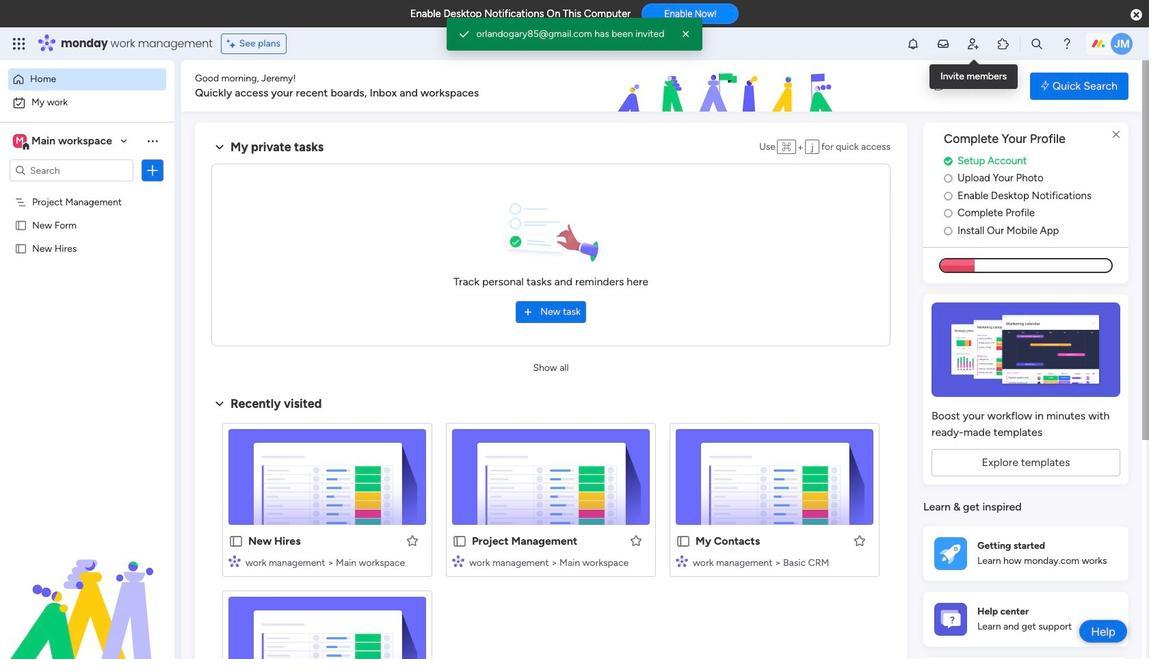 Task type: vqa. For each thing, say whether or not it's contained in the screenshot.
Enable in button
no



Task type: locate. For each thing, give the bounding box(es) containing it.
1 vertical spatial option
[[8, 92, 166, 114]]

option
[[8, 68, 166, 90], [8, 92, 166, 114], [0, 189, 175, 192]]

dapulse close image
[[1131, 8, 1143, 22]]

0 horizontal spatial lottie animation image
[[0, 521, 175, 659]]

alert
[[447, 18, 703, 51]]

0 vertical spatial lottie animation image
[[537, 60, 921, 112]]

2 vertical spatial circle o image
[[944, 208, 953, 219]]

monday marketplace image
[[997, 37, 1011, 51]]

0 vertical spatial circle o image
[[944, 173, 953, 184]]

0 vertical spatial lottie animation element
[[537, 60, 921, 112]]

2 circle o image from the top
[[944, 191, 953, 201]]

1 horizontal spatial lottie animation image
[[537, 60, 921, 112]]

select product image
[[12, 37, 26, 51]]

1 vertical spatial lottie animation element
[[0, 521, 175, 659]]

circle o image
[[944, 173, 953, 184], [944, 191, 953, 201], [944, 208, 953, 219]]

1 add to favorites image from the left
[[406, 534, 420, 548]]

list box
[[0, 187, 175, 445]]

2 add to favorites image from the left
[[630, 534, 643, 548]]

help image
[[1061, 37, 1074, 51]]

lottie animation image
[[537, 60, 921, 112], [0, 521, 175, 659]]

1 horizontal spatial add to favorites image
[[630, 534, 643, 548]]

3 circle o image from the top
[[944, 208, 953, 219]]

close recently visited image
[[211, 395, 228, 412]]

close my private tasks image
[[211, 139, 228, 155]]

Search in workspace field
[[29, 163, 114, 178]]

1 horizontal spatial lottie animation element
[[537, 60, 921, 112]]

public board image
[[14, 242, 27, 255], [229, 533, 244, 549], [452, 533, 467, 549], [676, 533, 691, 549]]

invite members image
[[967, 37, 981, 51]]

dapulse x slim image
[[1109, 127, 1125, 143]]

1 vertical spatial circle o image
[[944, 191, 953, 201]]

search everything image
[[1031, 37, 1044, 51]]

lottie animation element
[[537, 60, 921, 112], [0, 521, 175, 659]]

1 vertical spatial lottie animation image
[[0, 521, 175, 659]]

help center element
[[924, 592, 1129, 647]]

0 horizontal spatial lottie animation element
[[0, 521, 175, 659]]

jeremy miller image
[[1111, 33, 1133, 55]]

add to favorites image
[[406, 534, 420, 548], [630, 534, 643, 548]]

workspace options image
[[146, 134, 159, 148]]

0 horizontal spatial add to favorites image
[[406, 534, 420, 548]]



Task type: describe. For each thing, give the bounding box(es) containing it.
check circle image
[[944, 156, 953, 166]]

workspace selection element
[[13, 133, 114, 151]]

update feed image
[[937, 37, 951, 51]]

add to favorites image
[[853, 534, 867, 548]]

options image
[[146, 164, 159, 177]]

getting started element
[[924, 526, 1129, 581]]

see plans image
[[227, 36, 239, 51]]

circle o image
[[944, 226, 953, 236]]

notifications image
[[907, 37, 920, 51]]

workspace image
[[13, 133, 27, 149]]

2 vertical spatial option
[[0, 189, 175, 192]]

close image
[[680, 27, 694, 41]]

1 circle o image from the top
[[944, 173, 953, 184]]

quick search results list box
[[211, 412, 891, 659]]

lottie animation image for left the lottie animation element
[[0, 521, 175, 659]]

public board image
[[14, 218, 27, 231]]

0 vertical spatial option
[[8, 68, 166, 90]]

v2 user feedback image
[[935, 78, 945, 94]]

v2 bolt switch image
[[1042, 78, 1050, 93]]

templates image image
[[936, 303, 1117, 397]]

lottie animation image for topmost the lottie animation element
[[537, 60, 921, 112]]



